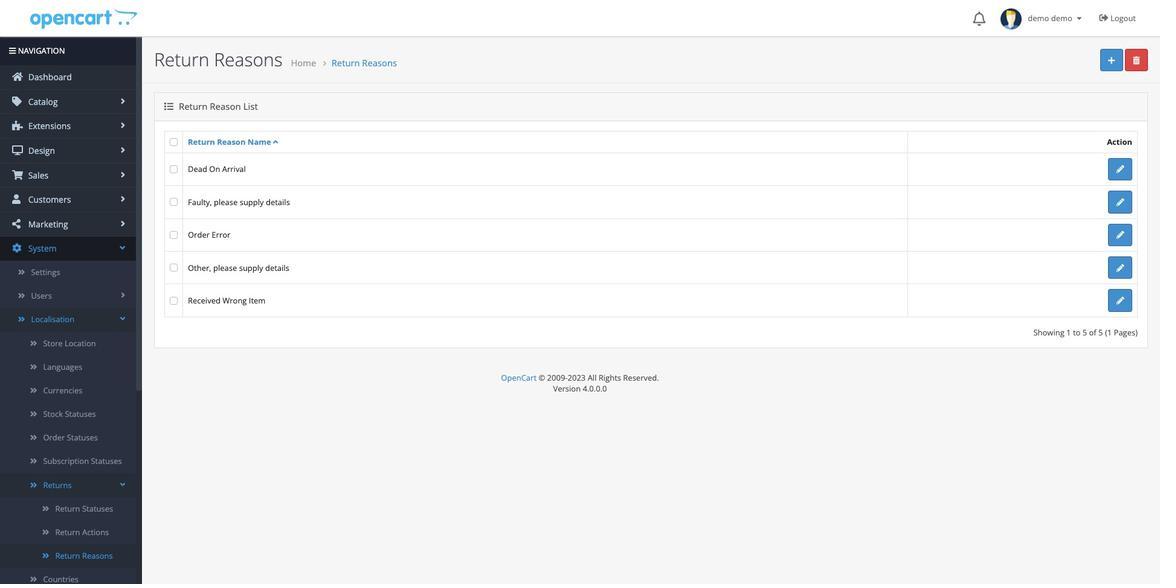 Task type: locate. For each thing, give the bounding box(es) containing it.
1 vertical spatial please
[[213, 263, 237, 273]]

return reasons link
[[332, 57, 397, 69], [0, 545, 136, 569]]

4.0.0.0
[[583, 384, 607, 395]]

order
[[188, 230, 210, 241], [43, 433, 65, 444]]

1 vertical spatial order
[[43, 433, 65, 444]]

1 edit image from the top
[[1116, 199, 1124, 207]]

©
[[539, 373, 545, 384]]

return inside "link"
[[55, 527, 80, 538]]

1 vertical spatial reason
[[217, 136, 246, 147]]

return statuses
[[55, 504, 113, 515]]

reason left list
[[210, 100, 241, 113]]

edit image
[[1116, 166, 1124, 174], [1116, 232, 1124, 239], [1116, 297, 1124, 305]]

2 5 from the left
[[1099, 327, 1103, 338]]

dashboard link
[[0, 65, 136, 89]]

extensions
[[26, 120, 71, 132]]

returns
[[43, 480, 72, 491]]

2 vertical spatial edit image
[[1116, 297, 1124, 305]]

supply for other, please supply details
[[239, 263, 263, 273]]

0 vertical spatial order
[[188, 230, 210, 241]]

return reason name
[[188, 136, 271, 147]]

localisation link
[[0, 308, 136, 332]]

details
[[266, 197, 290, 208], [265, 263, 289, 273]]

error
[[212, 230, 230, 241]]

return reasons
[[154, 47, 283, 72], [332, 57, 397, 69], [55, 551, 113, 562]]

order statuses link
[[0, 427, 136, 450]]

2 horizontal spatial reasons
[[362, 57, 397, 69]]

settings
[[31, 267, 60, 278]]

edit image
[[1116, 199, 1124, 207], [1116, 264, 1124, 272]]

1 vertical spatial details
[[265, 263, 289, 273]]

languages link
[[0, 356, 136, 379]]

logout
[[1111, 13, 1136, 24]]

demo left caret down icon
[[1051, 13, 1072, 24]]

return right list image
[[179, 100, 208, 113]]

rights
[[599, 373, 621, 384]]

opencart link
[[501, 373, 537, 384]]

please right the faulty,
[[214, 197, 238, 208]]

reason for list
[[210, 100, 241, 113]]

currencies link
[[0, 379, 136, 403]]

statuses for stock statuses
[[65, 409, 96, 420]]

return down returns link
[[55, 504, 80, 515]]

supply down arrival
[[240, 197, 264, 208]]

opencart
[[501, 373, 537, 384]]

design
[[26, 145, 55, 156]]

statuses
[[65, 409, 96, 420], [67, 433, 98, 444], [91, 456, 122, 467], [82, 504, 113, 515]]

return down return actions "link"
[[55, 551, 80, 562]]

statuses up order statuses
[[65, 409, 96, 420]]

1 horizontal spatial demo
[[1051, 13, 1072, 24]]

return reason name link
[[188, 136, 278, 147]]

0 horizontal spatial return reasons link
[[0, 545, 136, 569]]

5
[[1083, 327, 1087, 338], [1099, 327, 1103, 338]]

return for the top return reasons link
[[332, 57, 360, 69]]

statuses up subscription statuses
[[67, 433, 98, 444]]

return up the dead in the left of the page
[[188, 136, 215, 147]]

reserved.
[[623, 373, 659, 384]]

2 horizontal spatial return reasons
[[332, 57, 397, 69]]

catalog
[[26, 96, 58, 107]]

edit image for arrival
[[1116, 166, 1124, 174]]

statuses inside 'link'
[[65, 409, 96, 420]]

design link
[[0, 139, 136, 163]]

home link
[[291, 57, 316, 69]]

demo demo image
[[1001, 8, 1022, 30]]

statuses up actions
[[82, 504, 113, 515]]

users
[[31, 291, 52, 302]]

of
[[1089, 327, 1097, 338]]

reason
[[210, 100, 241, 113], [217, 136, 246, 147]]

1 horizontal spatial order
[[188, 230, 210, 241]]

please right 'other,'
[[213, 263, 237, 273]]

2 edit image from the top
[[1116, 264, 1124, 272]]

stock statuses
[[43, 409, 96, 420]]

0 vertical spatial reason
[[210, 100, 241, 113]]

wrong
[[223, 295, 247, 306]]

statuses for return statuses
[[82, 504, 113, 515]]

1 vertical spatial edit image
[[1116, 264, 1124, 272]]

subscription statuses
[[43, 456, 122, 467]]

marketing link
[[0, 213, 136, 236]]

details for other, please supply details
[[265, 263, 289, 273]]

supply
[[240, 197, 264, 208], [239, 263, 263, 273]]

1 vertical spatial edit image
[[1116, 232, 1124, 239]]

navigation
[[16, 45, 65, 56]]

home image
[[12, 72, 23, 82]]

1 edit image from the top
[[1116, 166, 1124, 174]]

0 horizontal spatial reasons
[[82, 551, 113, 562]]

1 vertical spatial supply
[[239, 263, 263, 273]]

1 vertical spatial return reasons link
[[0, 545, 136, 569]]

5 left (1
[[1099, 327, 1103, 338]]

opencart © 2009-2023 all rights reserved. version 4.0.0.0
[[501, 373, 659, 395]]

please for faulty,
[[214, 197, 238, 208]]

list
[[243, 100, 258, 113]]

0 horizontal spatial return reasons
[[55, 551, 113, 562]]

0 horizontal spatial order
[[43, 433, 65, 444]]

0 vertical spatial please
[[214, 197, 238, 208]]

order down stock
[[43, 433, 65, 444]]

demo right demo demo image
[[1028, 13, 1049, 24]]

languages
[[43, 362, 82, 373]]

sales link
[[0, 163, 136, 187]]

None checkbox
[[170, 198, 178, 206], [170, 231, 178, 239], [170, 264, 178, 272], [170, 198, 178, 206], [170, 231, 178, 239], [170, 264, 178, 272]]

received wrong item
[[188, 295, 266, 306]]

0 vertical spatial edit image
[[1116, 199, 1124, 207]]

edit image for other, please supply details
[[1116, 264, 1124, 272]]

order statuses
[[43, 433, 98, 444]]

item
[[249, 295, 266, 306]]

1 horizontal spatial reasons
[[214, 47, 283, 72]]

store location link
[[0, 332, 136, 356]]

on
[[209, 164, 220, 175]]

1 5 from the left
[[1083, 327, 1087, 338]]

supply up item
[[239, 263, 263, 273]]

subscription statuses link
[[0, 450, 136, 474]]

0 vertical spatial supply
[[240, 197, 264, 208]]

2009-
[[547, 373, 568, 384]]

please
[[214, 197, 238, 208], [213, 263, 237, 273]]

demo demo
[[1022, 13, 1074, 24]]

reasons
[[214, 47, 283, 72], [362, 57, 397, 69], [82, 551, 113, 562]]

0 vertical spatial edit image
[[1116, 166, 1124, 174]]

5 left of
[[1083, 327, 1087, 338]]

0 vertical spatial details
[[266, 197, 290, 208]]

return for return statuses link
[[55, 504, 80, 515]]

3 edit image from the top
[[1116, 297, 1124, 305]]

return up list image
[[154, 47, 209, 72]]

actions
[[82, 527, 109, 538]]

edit image for item
[[1116, 297, 1124, 305]]

bars image
[[9, 47, 16, 55]]

1 horizontal spatial 5
[[1099, 327, 1103, 338]]

None checkbox
[[170, 138, 178, 146], [170, 166, 178, 173], [170, 297, 178, 305], [170, 138, 178, 146], [170, 166, 178, 173], [170, 297, 178, 305]]

return down return statuses link
[[55, 527, 80, 538]]

0 horizontal spatial demo
[[1028, 13, 1049, 24]]

statuses right subscription at bottom left
[[91, 456, 122, 467]]

order left error at the top left of the page
[[188, 230, 210, 241]]

reason up arrival
[[217, 136, 246, 147]]

statuses for order statuses
[[67, 433, 98, 444]]

shopping cart image
[[12, 170, 23, 180]]

desktop image
[[12, 146, 23, 155]]

demo
[[1028, 13, 1049, 24], [1051, 13, 1072, 24]]

return
[[154, 47, 209, 72], [332, 57, 360, 69], [179, 100, 208, 113], [188, 136, 215, 147], [55, 504, 80, 515], [55, 527, 80, 538], [55, 551, 80, 562]]

currencies
[[43, 385, 82, 396]]

edit image for faulty, please supply details
[[1116, 199, 1124, 207]]

0 horizontal spatial 5
[[1083, 327, 1087, 338]]

return right 'home'
[[332, 57, 360, 69]]

1 horizontal spatial return reasons link
[[332, 57, 397, 69]]

order for order error
[[188, 230, 210, 241]]



Task type: describe. For each thing, give the bounding box(es) containing it.
demo demo link
[[995, 0, 1090, 36]]

stock
[[43, 409, 63, 420]]

return for return actions "link"
[[55, 527, 80, 538]]

return reason list
[[176, 100, 258, 113]]

reasons for bottom return reasons link
[[82, 551, 113, 562]]

marketing
[[26, 219, 68, 230]]

list image
[[164, 102, 173, 111]]

system link
[[0, 237, 136, 261]]

name
[[248, 136, 271, 147]]

2 edit image from the top
[[1116, 232, 1124, 239]]

2023
[[568, 373, 586, 384]]

version
[[553, 384, 581, 395]]

all
[[588, 373, 597, 384]]

return for the return reason name link
[[188, 136, 215, 147]]

action
[[1107, 137, 1132, 147]]

details for faulty, please supply details
[[266, 197, 290, 208]]

order for order statuses
[[43, 433, 65, 444]]

faulty,
[[188, 197, 212, 208]]

extensions link
[[0, 114, 136, 138]]

return actions link
[[0, 521, 136, 545]]

supply for faulty, please supply details
[[240, 197, 264, 208]]

return statuses link
[[0, 498, 136, 521]]

order error
[[188, 230, 230, 241]]

user image
[[12, 195, 23, 204]]

share alt image
[[12, 219, 23, 229]]

location
[[65, 338, 96, 349]]

other, please supply details
[[188, 263, 289, 273]]

opencart image
[[29, 7, 137, 29]]

bell image
[[973, 11, 986, 26]]

1 demo from the left
[[1028, 13, 1049, 24]]

logout link
[[1090, 0, 1148, 36]]

dead
[[188, 164, 207, 175]]

1
[[1067, 327, 1071, 338]]

sign out alt image
[[1099, 13, 1108, 22]]

subscription
[[43, 456, 89, 467]]

delete image
[[1133, 57, 1140, 64]]

settings link
[[0, 261, 136, 285]]

1 horizontal spatial return reasons
[[154, 47, 283, 72]]

store
[[43, 338, 63, 349]]

dashboard
[[26, 71, 72, 83]]

other,
[[188, 263, 211, 273]]

cog image
[[12, 244, 23, 253]]

stock statuses link
[[0, 403, 136, 427]]

pages)
[[1114, 327, 1138, 338]]

store location
[[43, 338, 96, 349]]

returns link
[[0, 474, 136, 498]]

customers
[[26, 194, 71, 206]]

dead on arrival
[[188, 164, 246, 175]]

0 vertical spatial return reasons link
[[332, 57, 397, 69]]

to
[[1073, 327, 1081, 338]]

sales
[[26, 170, 48, 181]]

(1
[[1105, 327, 1112, 338]]

customers link
[[0, 188, 136, 212]]

puzzle piece image
[[12, 121, 23, 131]]

please for other,
[[213, 263, 237, 273]]

2 demo from the left
[[1051, 13, 1072, 24]]

users link
[[0, 285, 136, 308]]

tag image
[[12, 97, 23, 106]]

showing 1 to 5 of 5 (1 pages)
[[1033, 327, 1138, 338]]

return actions
[[55, 527, 109, 538]]

reasons for the top return reasons link
[[362, 57, 397, 69]]

statuses for subscription statuses
[[91, 456, 122, 467]]

localisation
[[31, 314, 74, 325]]

system
[[26, 243, 57, 255]]

catalog link
[[0, 90, 136, 114]]

arrival
[[222, 164, 246, 175]]

return for bottom return reasons link
[[55, 551, 80, 562]]

reason for name
[[217, 136, 246, 147]]

caret down image
[[1074, 15, 1084, 22]]

add new image
[[1108, 57, 1115, 64]]

received
[[188, 295, 220, 306]]

home
[[291, 57, 316, 69]]

faulty, please supply details
[[188, 197, 290, 208]]

showing
[[1033, 327, 1064, 338]]



Task type: vqa. For each thing, say whether or not it's contained in the screenshot.
demo demo link
yes



